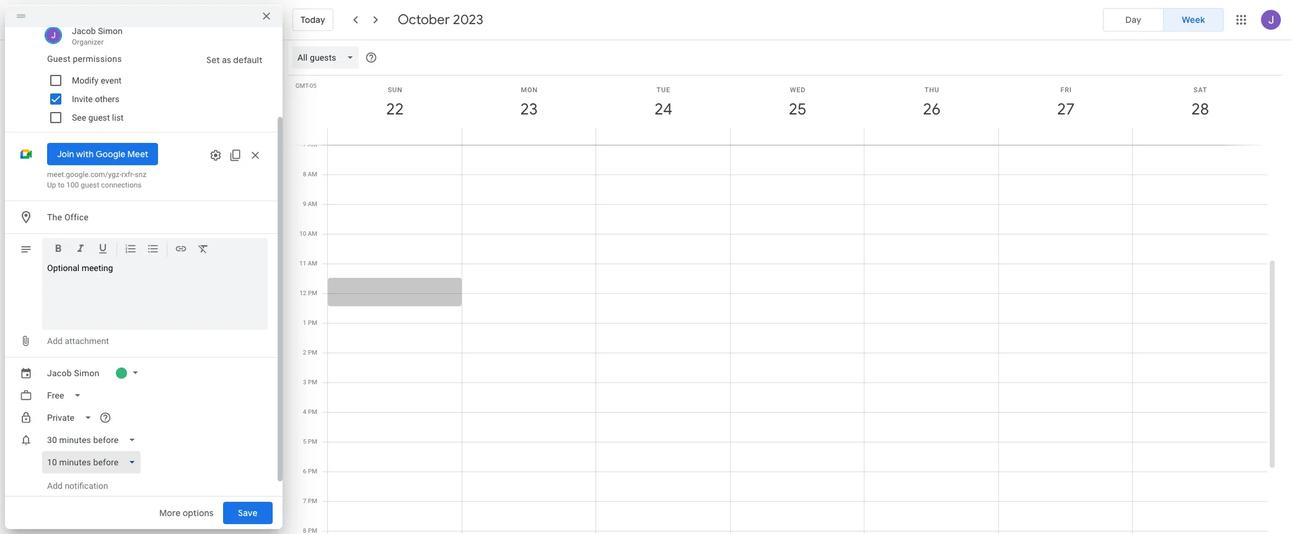 Task type: locate. For each thing, give the bounding box(es) containing it.
rxfr-
[[121, 170, 135, 179]]

1 7 from the top
[[303, 141, 306, 148]]

pm right 12
[[308, 290, 317, 297]]

guest inside 'group'
[[88, 113, 110, 123]]

pm for 3 pm
[[308, 379, 317, 386]]

4 pm from the top
[[308, 379, 317, 386]]

group containing guest permissions
[[42, 49, 268, 127]]

permissions
[[73, 54, 122, 64]]

guest
[[47, 54, 70, 64]]

8 pm from the top
[[308, 498, 317, 505]]

jacob simon, organizer tree item
[[42, 23, 268, 49]]

1 vertical spatial guest
[[81, 181, 99, 190]]

am up 8 am
[[308, 141, 317, 148]]

3 pm from the top
[[308, 349, 317, 356]]

24
[[654, 99, 671, 120]]

Day radio
[[1103, 8, 1164, 32]]

add
[[47, 336, 63, 346], [47, 481, 63, 491]]

grid
[[288, 40, 1277, 535]]

am right 8
[[308, 171, 317, 178]]

0 vertical spatial 7
[[303, 141, 306, 148]]

2
[[303, 349, 306, 356]]

26 column header
[[864, 76, 999, 145]]

26
[[922, 99, 940, 120]]

pm for 2 pm
[[308, 349, 317, 356]]

12
[[299, 290, 306, 297]]

simon inside "jacob simon organizer"
[[98, 26, 122, 36]]

am for 11 am
[[308, 260, 317, 267]]

7 up 8
[[303, 141, 306, 148]]

0 vertical spatial simon
[[98, 26, 122, 36]]

1 vertical spatial add
[[47, 481, 63, 491]]

week
[[1182, 14, 1205, 25]]

notification
[[65, 481, 108, 491]]

7
[[303, 141, 306, 148], [303, 498, 306, 505]]

3 am from the top
[[308, 201, 317, 208]]

jacob for jacob simon
[[47, 369, 72, 379]]

set
[[206, 55, 220, 66]]

1 vertical spatial jacob
[[47, 369, 72, 379]]

2 7 from the top
[[303, 498, 306, 505]]

7 pm from the top
[[308, 468, 317, 475]]

2 pm from the top
[[308, 320, 317, 327]]

jacob up 'organizer' on the top of the page
[[72, 26, 96, 36]]

1 horizontal spatial jacob
[[72, 26, 96, 36]]

thursday, october 26 element
[[917, 95, 946, 124]]

0 vertical spatial jacob
[[72, 26, 96, 36]]

tue 24
[[654, 86, 671, 120]]

None field
[[292, 46, 364, 69], [42, 385, 91, 407], [42, 407, 102, 429], [42, 429, 146, 452], [42, 452, 146, 474], [292, 46, 364, 69], [42, 385, 91, 407], [42, 407, 102, 429], [42, 429, 146, 452], [42, 452, 146, 474]]

pm for 4 pm
[[308, 409, 317, 416]]

thu 26
[[922, 86, 940, 120]]

2 pm
[[303, 349, 317, 356]]

attachment
[[65, 336, 109, 346]]

9
[[303, 201, 306, 208]]

modify event
[[72, 76, 122, 86]]

pm right 4
[[308, 409, 317, 416]]

jacob inside "jacob simon organizer"
[[72, 26, 96, 36]]

100
[[66, 181, 79, 190]]

today
[[301, 14, 325, 25]]

join
[[57, 149, 74, 160]]

jacob for jacob simon organizer
[[72, 26, 96, 36]]

0 vertical spatial guest
[[88, 113, 110, 123]]

meet.google.com/ygz-
[[47, 170, 122, 179]]

pm for 6 pm
[[308, 468, 317, 475]]

2 add from the top
[[47, 481, 63, 491]]

6 pm from the top
[[308, 439, 317, 446]]

11
[[299, 260, 306, 267]]

optional
[[47, 263, 79, 273]]

05
[[310, 82, 317, 89]]

Week radio
[[1163, 8, 1224, 32]]

1 vertical spatial 7
[[303, 498, 306, 505]]

add left notification
[[47, 481, 63, 491]]

0 vertical spatial add
[[47, 336, 63, 346]]

am for 8 am
[[308, 171, 317, 178]]

5 am from the top
[[308, 260, 317, 267]]

join with google meet
[[57, 149, 148, 160]]

notifications element
[[42, 429, 268, 474]]

6 pm
[[303, 468, 317, 475]]

jacob down 'add attachment' on the bottom of the page
[[47, 369, 72, 379]]

1 pm
[[303, 320, 317, 327]]

pm right 1
[[308, 320, 317, 327]]

simon
[[98, 26, 122, 36], [74, 369, 99, 379]]

numbered list image
[[125, 243, 137, 257]]

0 horizontal spatial jacob
[[47, 369, 72, 379]]

8 am
[[303, 171, 317, 178]]

tue
[[657, 86, 671, 94]]

22 column header
[[327, 76, 462, 145]]

as
[[222, 55, 231, 66]]

guest left list
[[88, 113, 110, 123]]

2 am from the top
[[308, 171, 317, 178]]

option group
[[1103, 8, 1224, 32]]

see
[[72, 113, 86, 123]]

the
[[47, 213, 62, 222]]

7 am
[[303, 141, 317, 148]]

pm right 3
[[308, 379, 317, 386]]

underline image
[[97, 243, 109, 257]]

10 am
[[299, 231, 317, 237]]

24 column header
[[596, 76, 730, 145]]

guest down meet.google.com/ygz-
[[81, 181, 99, 190]]

see guest list
[[72, 113, 124, 123]]

28 column header
[[1132, 76, 1267, 145]]

28
[[1190, 99, 1208, 120]]

am right 10
[[308, 231, 317, 237]]

gmt-
[[295, 82, 310, 89]]

7 for 7 pm
[[303, 498, 306, 505]]

5 pm from the top
[[308, 409, 317, 416]]

set as default button
[[202, 49, 268, 71]]

add left 'attachment'
[[47, 336, 63, 346]]

simon down 'attachment'
[[74, 369, 99, 379]]

jacob simon organizer
[[72, 26, 122, 46]]

meet.google.com/ygz-rxfr-snz up to 100 guest connections
[[47, 170, 146, 190]]

today button
[[292, 5, 333, 35]]

simon up 'organizer' on the top of the page
[[98, 26, 122, 36]]

7 pm
[[303, 498, 317, 505]]

october 2023
[[398, 11, 483, 29]]

with
[[76, 149, 94, 160]]

pm down '6 pm'
[[308, 498, 317, 505]]

jacob
[[72, 26, 96, 36], [47, 369, 72, 379]]

4 am from the top
[[308, 231, 317, 237]]

am right "11"
[[308, 260, 317, 267]]

pm right "2"
[[308, 349, 317, 356]]

23 column header
[[461, 76, 596, 145]]

7 down 6
[[303, 498, 306, 505]]

1 pm from the top
[[308, 290, 317, 297]]

pm right 5
[[308, 439, 317, 446]]

optional meeting
[[47, 263, 113, 273]]

am right 9
[[308, 201, 317, 208]]

pm right 6
[[308, 468, 317, 475]]

3
[[303, 379, 306, 386]]

am for 9 am
[[308, 201, 317, 208]]

remove formatting image
[[197, 243, 209, 257]]

insert link image
[[175, 243, 187, 257]]

invite
[[72, 94, 93, 104]]

1 add from the top
[[47, 336, 63, 346]]

am
[[308, 141, 317, 148], [308, 171, 317, 178], [308, 201, 317, 208], [308, 231, 317, 237], [308, 260, 317, 267]]

modify
[[72, 76, 99, 86]]

sun 22
[[385, 86, 403, 120]]

guest
[[88, 113, 110, 123], [81, 181, 99, 190]]

fri
[[1060, 86, 1072, 94]]

mon 23
[[519, 86, 538, 120]]

1 am from the top
[[308, 141, 317, 148]]

1
[[303, 320, 306, 327]]

1 vertical spatial simon
[[74, 369, 99, 379]]

default
[[233, 55, 263, 66]]

pm for 1 pm
[[308, 320, 317, 327]]

11 am
[[299, 260, 317, 267]]

pm
[[308, 290, 317, 297], [308, 320, 317, 327], [308, 349, 317, 356], [308, 379, 317, 386], [308, 409, 317, 416], [308, 439, 317, 446], [308, 468, 317, 475], [308, 498, 317, 505]]

friday, october 27 element
[[1052, 95, 1080, 124]]

group
[[42, 49, 268, 127]]

am for 10 am
[[308, 231, 317, 237]]



Task type: describe. For each thing, give the bounding box(es) containing it.
wed
[[790, 86, 806, 94]]

meeting
[[82, 263, 113, 273]]

snz
[[135, 170, 146, 179]]

day
[[1125, 14, 1141, 25]]

up
[[47, 181, 56, 190]]

3 pm
[[303, 379, 317, 386]]

simon for jacob simon organizer
[[98, 26, 122, 36]]

pm for 12 pm
[[308, 290, 317, 297]]

add notification button
[[42, 472, 113, 501]]

option group containing day
[[1103, 8, 1224, 32]]

set as default
[[206, 55, 263, 66]]

grid containing 22
[[288, 40, 1277, 535]]

27 column header
[[998, 76, 1133, 145]]

guest permissions
[[47, 54, 122, 64]]

thu
[[925, 86, 939, 94]]

office
[[64, 213, 89, 222]]

fri 27
[[1056, 86, 1074, 120]]

saturday, october 28 element
[[1186, 95, 1214, 124]]

meet
[[127, 149, 148, 160]]

add attachment
[[47, 336, 109, 346]]

connections
[[101, 181, 142, 190]]

wed 25
[[788, 86, 806, 120]]

bulleted list image
[[147, 243, 159, 257]]

12 pm
[[299, 290, 317, 297]]

6
[[303, 468, 306, 475]]

formatting options toolbar
[[42, 239, 268, 265]]

simon for jacob simon
[[74, 369, 99, 379]]

8
[[303, 171, 306, 178]]

monday, october 23 element
[[515, 95, 543, 124]]

jacob simon
[[47, 369, 99, 379]]

am for 7 am
[[308, 141, 317, 148]]

join with google meet link
[[47, 143, 158, 165]]

22
[[385, 99, 403, 120]]

sun
[[388, 86, 403, 94]]

add attachment button
[[42, 330, 114, 353]]

Description text field
[[47, 263, 263, 325]]

9 am
[[303, 201, 317, 208]]

mon
[[521, 86, 538, 94]]

organizer
[[72, 38, 104, 46]]

sunday, october 22 element
[[381, 95, 409, 124]]

list
[[112, 113, 124, 123]]

4 pm
[[303, 409, 317, 416]]

5
[[303, 439, 306, 446]]

2023
[[453, 11, 483, 29]]

to
[[58, 181, 65, 190]]

tuesday, october 24 element
[[649, 95, 678, 124]]

add for add notification
[[47, 481, 63, 491]]

pm for 5 pm
[[308, 439, 317, 446]]

invite others
[[72, 94, 119, 104]]

27
[[1056, 99, 1074, 120]]

5 pm
[[303, 439, 317, 446]]

the office button
[[42, 206, 268, 229]]

others
[[95, 94, 119, 104]]

italic image
[[74, 243, 87, 257]]

25 column header
[[730, 76, 865, 145]]

pm for 7 pm
[[308, 498, 317, 505]]

guest inside meet.google.com/ygz-rxfr-snz up to 100 guest connections
[[81, 181, 99, 190]]

add for add attachment
[[47, 336, 63, 346]]

sat
[[1193, 86, 1207, 94]]

the office
[[47, 213, 89, 222]]

october
[[398, 11, 450, 29]]

23
[[519, 99, 537, 120]]

sat 28
[[1190, 86, 1208, 120]]

10
[[299, 231, 306, 237]]

add notification
[[47, 481, 108, 491]]

4
[[303, 409, 306, 416]]

7 for 7 am
[[303, 141, 306, 148]]

25
[[788, 99, 806, 120]]

bold image
[[52, 243, 64, 257]]

google
[[96, 149, 125, 160]]

wednesday, october 25 element
[[783, 95, 812, 124]]

event
[[101, 76, 122, 86]]



Task type: vqa. For each thing, say whether or not it's contained in the screenshot.


